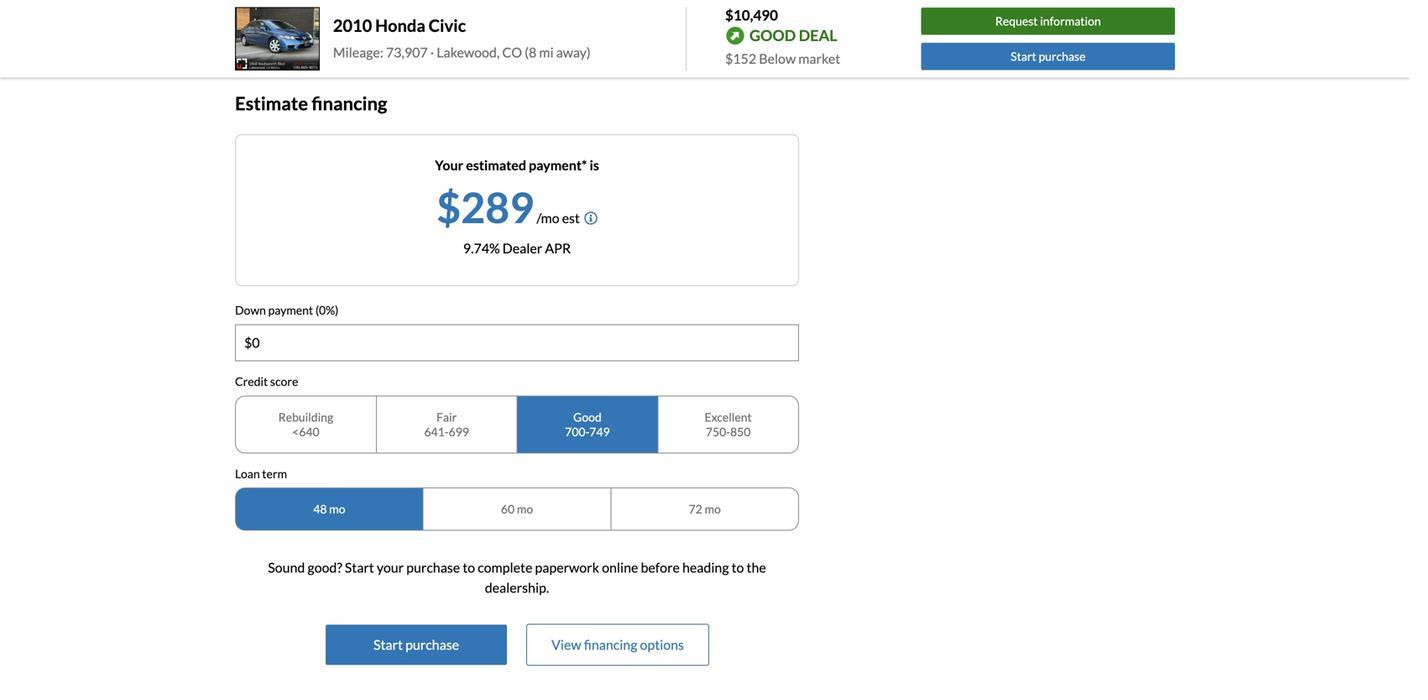Task type: describe. For each thing, give the bounding box(es) containing it.
info circle image
[[584, 212, 598, 225]]

72 mo
[[689, 502, 721, 516]]

comprises
[[302, 26, 355, 40]]

$289
[[437, 182, 534, 232]]

dealer
[[503, 240, 542, 257]]

750-
[[706, 425, 730, 439]]

$152 below market
[[725, 50, 840, 67]]

score
[[270, 374, 298, 389]]

850
[[730, 425, 751, 439]]

rebuilding <640
[[278, 410, 333, 439]]

9.74%
[[463, 240, 500, 257]]

deal
[[799, 26, 837, 45]]

options
[[640, 637, 684, 653]]

view
[[551, 637, 581, 653]]

purchase inside sound good? start your purchase to complete paperwork online before heading to the dealership.
[[406, 559, 460, 576]]

1 vertical spatial start purchase button
[[326, 625, 507, 665]]

request
[[995, 14, 1038, 28]]

60 mo
[[501, 502, 533, 516]]

the
[[747, 559, 766, 576]]

48 mo
[[313, 502, 345, 516]]

estimate
[[235, 92, 308, 114]]

fair
[[436, 410, 457, 424]]

start for start purchase button to the right
[[1011, 49, 1036, 63]]

civic
[[429, 15, 466, 36]]

financing for view
[[584, 637, 637, 653]]

away)
[[556, 44, 591, 60]]

market
[[798, 50, 840, 67]]

(8
[[525, 44, 537, 60]]

2010
[[333, 15, 372, 36]]

mo for 72 mo
[[705, 502, 721, 516]]

loan
[[235, 466, 260, 481]]

heading
[[682, 559, 729, 576]]

on
[[428, 26, 441, 40]]

online
[[602, 559, 638, 576]]

this
[[513, 26, 532, 40]]

estimate financing
[[235, 92, 387, 114]]

your estimated payment* is
[[435, 157, 599, 173]]

payment*
[[529, 157, 587, 173]]

down
[[235, 303, 266, 317]]

$152
[[725, 50, 756, 67]]

below
[[759, 50, 796, 67]]

sound
[[268, 559, 305, 576]]

estimated
[[466, 157, 526, 173]]

est
[[562, 210, 580, 226]]

price
[[235, 26, 262, 40]]

financing for estimate
[[312, 92, 387, 114]]

2010 honda civic mileage: 73,907 · lakewood, co (8 mi away)
[[333, 15, 591, 60]]

vehicle.
[[534, 26, 573, 40]]

/mo
[[537, 210, 559, 226]]

cargurus
[[443, 26, 493, 40]]

9.74% dealer apr
[[463, 240, 571, 257]]

mo for 60 mo
[[517, 502, 533, 516]]

$10,490
[[725, 6, 778, 24]]



Task type: locate. For each thing, give the bounding box(es) containing it.
<640
[[292, 425, 319, 439]]

is
[[590, 157, 599, 173]]

view financing options button
[[527, 625, 708, 665]]

rebuilding
[[278, 410, 333, 424]]

2 to from the left
[[732, 559, 744, 576]]

good
[[750, 26, 796, 45]]

co
[[502, 44, 522, 60]]

2 horizontal spatial mo
[[705, 502, 721, 516]]

2 vertical spatial purchase
[[405, 637, 459, 653]]

fair 641-699
[[424, 410, 469, 439]]

start inside sound good? start your purchase to complete paperwork online before heading to the dealership.
[[345, 559, 374, 576]]

posted
[[390, 26, 425, 40]]

start down your
[[373, 637, 403, 653]]

1 horizontal spatial start purchase button
[[921, 43, 1175, 70]]

honda
[[375, 15, 425, 36]]

0 horizontal spatial mo
[[329, 502, 345, 516]]

dealership.
[[485, 580, 549, 596]]

48
[[313, 502, 327, 516]]

to
[[463, 559, 475, 576], [732, 559, 744, 576]]

1 vertical spatial start purchase
[[373, 637, 459, 653]]

mi
[[539, 44, 554, 60]]

price history comprises prices posted on cargurus for this vehicle.
[[235, 26, 573, 40]]

0 horizontal spatial financing
[[312, 92, 387, 114]]

start for start purchase button to the bottom
[[373, 637, 403, 653]]

749
[[589, 425, 610, 439]]

payment
[[268, 303, 313, 317]]

good?
[[308, 559, 342, 576]]

start purchase
[[1011, 49, 1086, 63], [373, 637, 459, 653]]

$289 /mo est
[[437, 182, 580, 232]]

0 vertical spatial purchase
[[1039, 49, 1086, 63]]

1 horizontal spatial mo
[[517, 502, 533, 516]]

purchase for start purchase button to the right
[[1039, 49, 1086, 63]]

start purchase button down request information button
[[921, 43, 1175, 70]]

72
[[689, 502, 702, 516]]

request information
[[995, 14, 1101, 28]]

your
[[435, 157, 463, 173]]

2010 honda civic image
[[235, 7, 320, 71]]

1 vertical spatial financing
[[584, 637, 637, 653]]

your
[[377, 559, 404, 576]]

1 vertical spatial purchase
[[406, 559, 460, 576]]

complete
[[478, 559, 532, 576]]

excellent 750-850
[[705, 410, 752, 439]]

view financing options
[[551, 637, 684, 653]]

3 mo from the left
[[705, 502, 721, 516]]

0 vertical spatial start purchase button
[[921, 43, 1175, 70]]

60
[[501, 502, 515, 516]]

sound good? start your purchase to complete paperwork online before heading to the dealership.
[[268, 559, 766, 596]]

information
[[1040, 14, 1101, 28]]

1 mo from the left
[[329, 502, 345, 516]]

credit score
[[235, 374, 298, 389]]

641-
[[424, 425, 449, 439]]

apr
[[545, 240, 571, 257]]

purchase for start purchase button to the bottom
[[405, 637, 459, 653]]

start purchase button
[[921, 43, 1175, 70], [326, 625, 507, 665]]

financing
[[312, 92, 387, 114], [584, 637, 637, 653]]

loan term
[[235, 466, 287, 481]]

start down request
[[1011, 49, 1036, 63]]

700-
[[565, 425, 589, 439]]

·
[[430, 44, 434, 60]]

0 horizontal spatial to
[[463, 559, 475, 576]]

2 vertical spatial start
[[373, 637, 403, 653]]

good 700-749
[[565, 410, 610, 439]]

0 horizontal spatial start purchase
[[373, 637, 459, 653]]

mo
[[329, 502, 345, 516], [517, 502, 533, 516], [705, 502, 721, 516]]

mo right 60
[[517, 502, 533, 516]]

purchase
[[1039, 49, 1086, 63], [406, 559, 460, 576], [405, 637, 459, 653]]

1 horizontal spatial to
[[732, 559, 744, 576]]

excellent
[[705, 410, 752, 424]]

credit
[[235, 374, 268, 389]]

start purchase down request information button
[[1011, 49, 1086, 63]]

73,907
[[386, 44, 428, 60]]

request information button
[[921, 8, 1175, 35]]

1 horizontal spatial start purchase
[[1011, 49, 1086, 63]]

mo right '72'
[[705, 502, 721, 516]]

mileage:
[[333, 44, 383, 60]]

(0%)
[[315, 303, 339, 317]]

1 vertical spatial start
[[345, 559, 374, 576]]

start purchase down your
[[373, 637, 459, 653]]

start left your
[[345, 559, 374, 576]]

0 horizontal spatial start purchase button
[[326, 625, 507, 665]]

to left complete
[[463, 559, 475, 576]]

0 vertical spatial start
[[1011, 49, 1036, 63]]

0 vertical spatial financing
[[312, 92, 387, 114]]

Down payment (0%) text field
[[236, 325, 798, 360]]

start purchase button down your
[[326, 625, 507, 665]]

mo right the 48
[[329, 502, 345, 516]]

1 horizontal spatial financing
[[584, 637, 637, 653]]

to left the the
[[732, 559, 744, 576]]

prices
[[357, 26, 388, 40]]

lakewood,
[[437, 44, 500, 60]]

0 vertical spatial start purchase
[[1011, 49, 1086, 63]]

mo for 48 mo
[[329, 502, 345, 516]]

699
[[449, 425, 469, 439]]

paperwork
[[535, 559, 599, 576]]

2 mo from the left
[[517, 502, 533, 516]]

for
[[496, 26, 511, 40]]

start
[[1011, 49, 1036, 63], [345, 559, 374, 576], [373, 637, 403, 653]]

good
[[573, 410, 602, 424]]

good deal
[[750, 26, 837, 45]]

financing down mileage:
[[312, 92, 387, 114]]

term
[[262, 466, 287, 481]]

down payment (0%)
[[235, 303, 339, 317]]

before
[[641, 559, 680, 576]]

history
[[264, 26, 300, 40]]

financing inside view financing options button
[[584, 637, 637, 653]]

financing right view
[[584, 637, 637, 653]]

1 to from the left
[[463, 559, 475, 576]]



Task type: vqa. For each thing, say whether or not it's contained in the screenshot.
GOOD
yes



